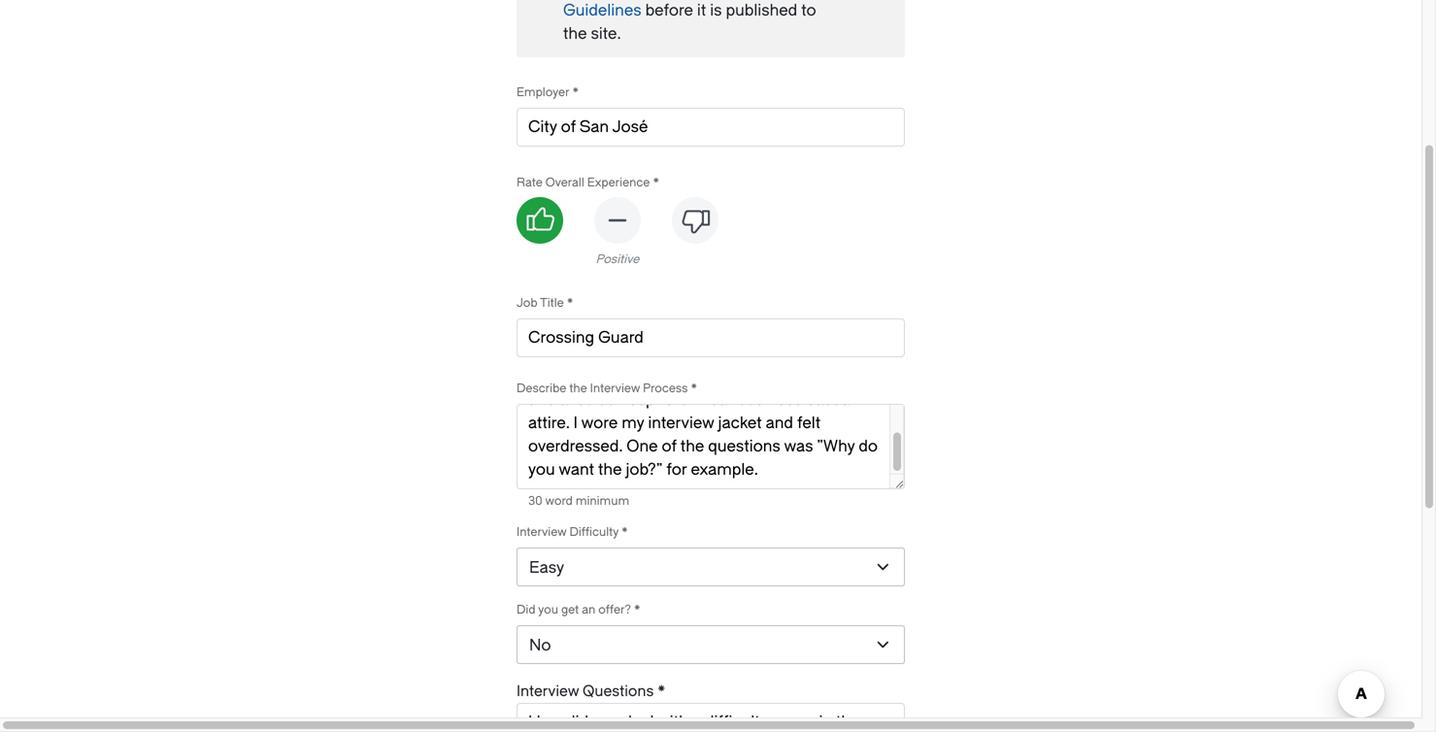 Task type: locate. For each thing, give the bounding box(es) containing it.
an
[[582, 603, 596, 617]]

1 none field from the top
[[517, 108, 905, 154]]

word
[[545, 494, 573, 508]]

employer *
[[517, 85, 579, 99]]

interview left process
[[590, 382, 640, 395]]

none field "job title *"
[[517, 319, 905, 365]]

minimum
[[576, 494, 630, 508]]

site.
[[591, 25, 621, 43]]

job
[[517, 296, 538, 310]]

interview questions *
[[517, 683, 666, 700]]

0 vertical spatial the
[[563, 25, 587, 43]]

1 vertical spatial interview
[[517, 526, 567, 539]]

it
[[697, 1, 706, 19]]

the
[[563, 25, 587, 43], [570, 382, 587, 395]]

the left site.
[[563, 25, 587, 43]]

none field for employer *
[[517, 108, 905, 154]]

the right describe
[[570, 382, 587, 395]]

did
[[517, 603, 536, 617]]

interview down no
[[517, 683, 579, 700]]

None field
[[517, 108, 905, 154], [517, 319, 905, 365]]

describe
[[517, 382, 567, 395]]

published
[[726, 1, 798, 19]]

2 vertical spatial interview
[[517, 683, 579, 700]]

* right process
[[691, 382, 698, 395]]

interview difficulty *
[[517, 526, 628, 539]]

overall
[[546, 176, 585, 189]]

* right experience
[[653, 176, 660, 189]]

rate overall experience *
[[517, 176, 660, 189]]

* right questions
[[658, 683, 666, 700]]

interview
[[590, 382, 640, 395], [517, 526, 567, 539], [517, 683, 579, 700]]

none field for job title *
[[517, 319, 905, 365]]

*
[[572, 85, 579, 99], [653, 176, 660, 189], [567, 296, 574, 310], [691, 382, 698, 395], [622, 526, 628, 539], [634, 603, 641, 617], [658, 683, 666, 700]]

* right "difficulty"
[[622, 526, 628, 539]]

positive
[[596, 253, 640, 266]]

1 vertical spatial none field
[[517, 319, 905, 365]]

did you get an offer? *
[[517, 603, 641, 617]]

describe the interview process *
[[517, 382, 698, 395]]

0 vertical spatial none field
[[517, 108, 905, 154]]

2 none field from the top
[[517, 319, 905, 365]]

1 vertical spatial the
[[570, 382, 587, 395]]

you
[[538, 603, 559, 617]]

easy
[[529, 559, 564, 577]]

interview down 30
[[517, 526, 567, 539]]

job title *
[[517, 296, 574, 310]]

interview for interview difficulty *
[[517, 526, 567, 539]]

is
[[710, 1, 722, 19]]



Task type: vqa. For each thing, say whether or not it's contained in the screenshot.
Positive
yes



Task type: describe. For each thing, give the bounding box(es) containing it.
title
[[540, 296, 564, 310]]

none field the employer *
[[517, 108, 905, 154]]

offer?
[[599, 603, 631, 617]]

the inside before it is published to the site.
[[563, 25, 587, 43]]

interview for interview questions *
[[517, 683, 579, 700]]

30 word minimum
[[528, 494, 630, 508]]

before it is published to the site.
[[563, 1, 817, 43]]

before
[[646, 1, 694, 19]]

Employer * field
[[528, 116, 894, 139]]

to
[[802, 1, 817, 19]]

* right offer?
[[634, 603, 641, 617]]

get
[[561, 603, 579, 617]]

0 vertical spatial interview
[[590, 382, 640, 395]]

* right title
[[567, 296, 574, 310]]

difficulty
[[570, 526, 619, 539]]

Job Title * field
[[528, 326, 894, 350]]

no
[[529, 637, 551, 655]]

process
[[643, 382, 688, 395]]

rate
[[517, 176, 543, 189]]

Describe the Interview Process * text field
[[517, 404, 905, 490]]

30
[[528, 494, 543, 508]]

* right employer
[[572, 85, 579, 99]]

experience
[[587, 176, 650, 189]]

employer
[[517, 85, 570, 99]]

questions
[[583, 683, 654, 700]]



